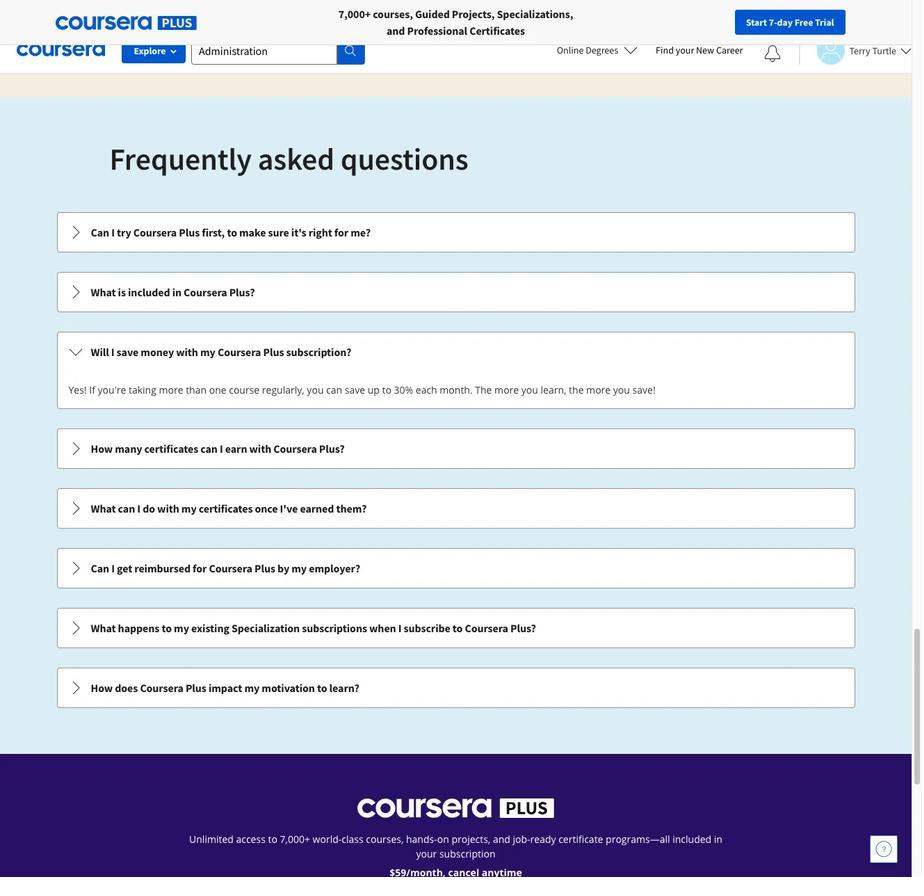 Task type: vqa. For each thing, say whether or not it's contained in the screenshot.
status at the right top of the page
no



Task type: locate. For each thing, give the bounding box(es) containing it.
for inside can i try coursera plus first, to make sure it's right for me? dropdown button
[[335, 225, 349, 239]]

you
[[307, 383, 324, 397], [522, 383, 538, 397], [613, 383, 630, 397]]

how left 'many'
[[91, 442, 113, 456]]

1 vertical spatial save
[[345, 383, 365, 397]]

once
[[255, 502, 278, 516]]

i left do on the bottom
[[137, 502, 141, 516]]

0 vertical spatial save
[[117, 345, 139, 359]]

help center image
[[876, 841, 893, 858]]

list containing can i try coursera plus first, to make sure it's right for me?
[[55, 211, 857, 710]]

2 how from the top
[[91, 681, 113, 695]]

coursera image
[[17, 39, 105, 61]]

more
[[159, 383, 183, 397], [495, 383, 519, 397], [587, 383, 611, 397]]

my
[[200, 345, 216, 359], [181, 502, 197, 516], [292, 561, 307, 575], [174, 621, 189, 635], [244, 681, 260, 695]]

2 vertical spatial with
[[157, 502, 179, 516]]

find your new career link
[[649, 42, 750, 59]]

1 vertical spatial what
[[91, 502, 116, 516]]

and left professional
[[387, 24, 405, 38]]

1 can from the top
[[91, 225, 109, 239]]

2 what from the top
[[91, 502, 116, 516]]

1 horizontal spatial and
[[493, 833, 511, 846]]

sure
[[268, 225, 289, 239]]

what
[[91, 285, 116, 299], [91, 502, 116, 516], [91, 621, 116, 635]]

will i save money with my coursera plus subscription?
[[91, 345, 352, 359]]

explore button
[[122, 38, 186, 63]]

can for can i try coursera plus first, to make sure it's right for me?
[[91, 225, 109, 239]]

certificates
[[144, 442, 198, 456], [199, 502, 253, 516]]

1 horizontal spatial save
[[345, 383, 365, 397]]

how does coursera plus impact my motivation to learn?
[[91, 681, 360, 695]]

1 horizontal spatial you
[[522, 383, 538, 397]]

save left up
[[345, 383, 365, 397]]

1 horizontal spatial in
[[714, 833, 723, 846]]

to left learn?
[[317, 681, 327, 695]]

my up "one"
[[200, 345, 216, 359]]

coursera plus image for class
[[358, 799, 554, 818]]

1 vertical spatial your
[[416, 847, 437, 861]]

coursera plus image up on
[[358, 799, 554, 818]]

how inside dropdown button
[[91, 442, 113, 456]]

what inside "dropdown button"
[[91, 621, 116, 635]]

0 horizontal spatial you
[[307, 383, 324, 397]]

1 horizontal spatial plus?
[[319, 442, 345, 456]]

your
[[676, 44, 694, 56], [416, 847, 437, 861]]

ready
[[531, 833, 556, 846]]

my right impact
[[244, 681, 260, 695]]

what left the is at the left of page
[[91, 285, 116, 299]]

0 horizontal spatial coursera plus image
[[55, 16, 197, 30]]

1 vertical spatial included
[[673, 833, 712, 846]]

in inside unlimited access to 7,000+ world-class courses, hands-on projects, and job-ready certificate programs—all included in your subscription
[[714, 833, 723, 846]]

impact
[[209, 681, 242, 695]]

can left do on the bottom
[[118, 502, 135, 516]]

your down hands-
[[416, 847, 437, 861]]

subscriptions
[[302, 621, 367, 635]]

courses, right 'class'
[[366, 833, 404, 846]]

i've
[[280, 502, 298, 516]]

2 horizontal spatial more
[[587, 383, 611, 397]]

can left try
[[91, 225, 109, 239]]

can left up
[[326, 383, 342, 397]]

in inside dropdown button
[[172, 285, 182, 299]]

1 vertical spatial 7,000+
[[280, 833, 310, 846]]

1 vertical spatial can
[[91, 561, 109, 575]]

0 horizontal spatial for
[[193, 561, 207, 575]]

turtle
[[873, 44, 897, 57]]

0 vertical spatial certificates
[[144, 442, 198, 456]]

0 vertical spatial included
[[128, 285, 170, 299]]

with right do on the bottom
[[157, 502, 179, 516]]

1 vertical spatial in
[[714, 833, 723, 846]]

0 horizontal spatial your
[[416, 847, 437, 861]]

my inside "dropdown button"
[[174, 621, 189, 635]]

to inside unlimited access to 7,000+ world-class courses, hands-on projects, and job-ready certificate programs—all included in your subscription
[[268, 833, 277, 846]]

you're
[[98, 383, 126, 397]]

0 horizontal spatial save
[[117, 345, 139, 359]]

0 vertical spatial 7,000+
[[339, 7, 371, 21]]

can
[[326, 383, 342, 397], [201, 442, 218, 456], [118, 502, 135, 516]]

7,000+
[[339, 7, 371, 21], [280, 833, 310, 846]]

3 more from the left
[[587, 383, 611, 397]]

governments
[[315, 7, 380, 21]]

courses, left guided on the top left of page
[[373, 7, 413, 21]]

0 vertical spatial in
[[172, 285, 182, 299]]

plus?
[[229, 285, 255, 299], [319, 442, 345, 456], [511, 621, 536, 635]]

specialization
[[232, 621, 300, 635]]

taking
[[129, 383, 156, 397]]

businesses
[[132, 7, 184, 21]]

0 vertical spatial plus?
[[229, 285, 255, 299]]

1 horizontal spatial included
[[673, 833, 712, 846]]

what for what can i do with my certificates once i've earned them?
[[91, 502, 116, 516]]

will i save money with my coursera plus subscription? button
[[57, 333, 855, 371]]

for inside the can i get reimbursed for coursera plus by my employer? 'dropdown button'
[[193, 561, 207, 575]]

2 can from the top
[[91, 561, 109, 575]]

online degrees button
[[546, 35, 649, 65]]

each
[[416, 383, 437, 397]]

and
[[387, 24, 405, 38], [493, 833, 511, 846]]

for right reimbursed
[[193, 561, 207, 575]]

can inside 'dropdown button'
[[91, 561, 109, 575]]

0 vertical spatial for
[[335, 225, 349, 239]]

can left earn
[[201, 442, 218, 456]]

my for coursera
[[200, 345, 216, 359]]

certificates right 'many'
[[144, 442, 198, 456]]

1 you from the left
[[307, 383, 324, 397]]

unlimited
[[189, 833, 234, 846]]

2 you from the left
[[522, 383, 538, 397]]

to
[[227, 225, 237, 239], [382, 383, 392, 397], [162, 621, 172, 635], [453, 621, 463, 635], [317, 681, 327, 695], [268, 833, 277, 846]]

0 horizontal spatial more
[[159, 383, 183, 397]]

to right access
[[268, 833, 277, 846]]

save
[[117, 345, 139, 359], [345, 383, 365, 397]]

certificates
[[470, 24, 525, 38]]

the
[[569, 383, 584, 397]]

plus
[[179, 225, 200, 239], [263, 345, 284, 359], [255, 561, 275, 575], [186, 681, 206, 695]]

coursera plus image up explore
[[55, 16, 197, 30]]

i right when
[[398, 621, 402, 635]]

coursera right subscribe on the left bottom
[[465, 621, 508, 635]]

to right subscribe on the left bottom
[[453, 621, 463, 635]]

i right will
[[111, 345, 114, 359]]

job-
[[513, 833, 531, 846]]

1 horizontal spatial your
[[676, 44, 694, 56]]

terry
[[850, 44, 871, 57]]

0 vertical spatial what
[[91, 285, 116, 299]]

2 horizontal spatial plus?
[[511, 621, 536, 635]]

how many certificates can i earn with coursera plus?
[[91, 442, 345, 456]]

for
[[335, 225, 349, 239], [193, 561, 207, 575]]

certificates left once
[[199, 502, 253, 516]]

can inside dropdown button
[[91, 225, 109, 239]]

included right programs—all
[[673, 833, 712, 846]]

2 vertical spatial plus?
[[511, 621, 536, 635]]

find
[[656, 44, 674, 56]]

earn
[[225, 442, 247, 456]]

frequently asked questions
[[109, 140, 469, 178]]

included right the is at the left of page
[[128, 285, 170, 299]]

0 horizontal spatial included
[[128, 285, 170, 299]]

my for motivation
[[244, 681, 260, 695]]

how left the does
[[91, 681, 113, 695]]

1 what from the top
[[91, 285, 116, 299]]

what can i do with my certificates once i've earned them? button
[[57, 489, 855, 528]]

0 horizontal spatial and
[[387, 24, 405, 38]]

save right will
[[117, 345, 139, 359]]

subscription
[[440, 847, 496, 861]]

0 vertical spatial and
[[387, 24, 405, 38]]

0 horizontal spatial plus?
[[229, 285, 255, 299]]

plus left impact
[[186, 681, 206, 695]]

1 horizontal spatial coursera plus image
[[358, 799, 554, 818]]

i
[[111, 225, 115, 239], [111, 345, 114, 359], [220, 442, 223, 456], [137, 502, 141, 516], [111, 561, 115, 575], [398, 621, 402, 635]]

to inside 'dropdown button'
[[317, 681, 327, 695]]

1 vertical spatial certificates
[[199, 502, 253, 516]]

career
[[717, 44, 743, 56]]

explore
[[134, 45, 166, 57]]

1 how from the top
[[91, 442, 113, 456]]

in
[[172, 285, 182, 299], [714, 833, 723, 846]]

2 vertical spatial can
[[118, 502, 135, 516]]

asked
[[258, 140, 335, 178]]

i left get
[[111, 561, 115, 575]]

included
[[128, 285, 170, 299], [673, 833, 712, 846]]

0 horizontal spatial in
[[172, 285, 182, 299]]

0 vertical spatial your
[[676, 44, 694, 56]]

can left get
[[91, 561, 109, 575]]

1 vertical spatial how
[[91, 681, 113, 695]]

1 horizontal spatial 7,000+
[[339, 7, 371, 21]]

coursera right earn
[[274, 442, 317, 456]]

for left me?
[[335, 225, 349, 239]]

projects,
[[452, 7, 495, 21]]

with right earn
[[249, 442, 271, 456]]

trial
[[815, 16, 834, 29]]

yes! if you're taking more than one course regularly, you can save up to 30% each month. the more you learn, the more you save!
[[69, 383, 656, 397]]

what left do on the bottom
[[91, 502, 116, 516]]

you left learn,
[[522, 383, 538, 397]]

show notifications image
[[765, 45, 782, 62]]

1 horizontal spatial for
[[335, 225, 349, 239]]

with right money
[[176, 345, 198, 359]]

what happens to my existing specialization subscriptions when i subscribe to coursera plus? button
[[57, 609, 855, 648]]

you right 'regularly,'
[[307, 383, 324, 397]]

coursera plus image
[[55, 16, 197, 30], [358, 799, 554, 818]]

with
[[176, 345, 198, 359], [249, 442, 271, 456], [157, 502, 179, 516]]

your right find
[[676, 44, 694, 56]]

to inside dropdown button
[[227, 225, 237, 239]]

what left happens
[[91, 621, 116, 635]]

0 vertical spatial can
[[326, 383, 342, 397]]

your inside unlimited access to 7,000+ world-class courses, hands-on projects, and job-ready certificate programs—all included in your subscription
[[416, 847, 437, 861]]

coursera
[[133, 225, 177, 239], [184, 285, 227, 299], [218, 345, 261, 359], [274, 442, 317, 456], [209, 561, 252, 575], [465, 621, 508, 635], [140, 681, 184, 695]]

individuals
[[38, 7, 93, 21]]

0 vertical spatial coursera plus image
[[55, 16, 197, 30]]

3 you from the left
[[613, 383, 630, 397]]

1 vertical spatial and
[[493, 833, 511, 846]]

certificates inside what can i do with my certificates once i've earned them? dropdown button
[[199, 502, 253, 516]]

plus? inside "dropdown button"
[[511, 621, 536, 635]]

1 vertical spatial plus?
[[319, 442, 345, 456]]

you left save!
[[613, 383, 630, 397]]

learn,
[[541, 383, 567, 397]]

0 vertical spatial with
[[176, 345, 198, 359]]

my right do on the bottom
[[181, 502, 197, 516]]

plus left first,
[[179, 225, 200, 239]]

None search field
[[191, 37, 365, 64]]

save!
[[633, 383, 656, 397]]

1 horizontal spatial more
[[495, 383, 519, 397]]

i left try
[[111, 225, 115, 239]]

my left existing
[[174, 621, 189, 635]]

0 vertical spatial can
[[91, 225, 109, 239]]

7,000+ courses, guided projects, specializations, and professional certificates
[[339, 7, 573, 38]]

by
[[278, 561, 290, 575]]

my right by
[[292, 561, 307, 575]]

1 vertical spatial for
[[193, 561, 207, 575]]

1 vertical spatial coursera plus image
[[358, 799, 554, 818]]

coursera inside "dropdown button"
[[465, 621, 508, 635]]

3 what from the top
[[91, 621, 116, 635]]

is
[[118, 285, 126, 299]]

my for certificates
[[181, 502, 197, 516]]

1 vertical spatial with
[[249, 442, 271, 456]]

coursera down first,
[[184, 285, 227, 299]]

0 vertical spatial courses,
[[373, 7, 413, 21]]

get
[[117, 561, 132, 575]]

2 horizontal spatial you
[[613, 383, 630, 397]]

list
[[55, 211, 857, 710]]

what for what is included in coursera plus?
[[91, 285, 116, 299]]

2 vertical spatial what
[[91, 621, 116, 635]]

1 vertical spatial courses,
[[366, 833, 404, 846]]

and left job-
[[493, 833, 511, 846]]

motivation
[[262, 681, 315, 695]]

how
[[91, 442, 113, 456], [91, 681, 113, 695]]

1 vertical spatial can
[[201, 442, 218, 456]]

save inside will i save money with my coursera plus subscription? dropdown button
[[117, 345, 139, 359]]

how many certificates can i earn with coursera plus? button
[[57, 429, 855, 468]]

how inside 'dropdown button'
[[91, 681, 113, 695]]

0 vertical spatial how
[[91, 442, 113, 456]]

courses,
[[373, 7, 413, 21], [366, 833, 404, 846]]

reimbursed
[[134, 561, 191, 575]]

to right first,
[[227, 225, 237, 239]]

0 horizontal spatial 7,000+
[[280, 833, 310, 846]]



Task type: describe. For each thing, give the bounding box(es) containing it.
with for certificates
[[157, 502, 179, 516]]

What do you want to learn? text field
[[191, 37, 337, 64]]

hands-
[[406, 833, 437, 846]]

projects,
[[452, 833, 491, 846]]

on
[[437, 833, 449, 846]]

first,
[[202, 225, 225, 239]]

do
[[143, 502, 155, 516]]

courses, inside 7,000+ courses, guided projects, specializations, and professional certificates
[[373, 7, 413, 21]]

coursera left by
[[209, 561, 252, 575]]

7,000+ inside 7,000+ courses, guided projects, specializations, and professional certificates
[[339, 7, 371, 21]]

what happens to my existing specialization subscriptions when i subscribe to coursera plus?
[[91, 621, 536, 635]]

it's
[[291, 225, 306, 239]]

coursera plus image for and
[[55, 16, 197, 30]]

how for how many certificates can i earn with coursera plus?
[[91, 442, 113, 456]]

for businesses
[[115, 7, 184, 21]]

find your new career
[[656, 44, 743, 56]]

1 horizontal spatial can
[[201, 442, 218, 456]]

and inside unlimited access to 7,000+ world-class courses, hands-on projects, and job-ready certificate programs—all included in your subscription
[[493, 833, 511, 846]]

subscribe
[[404, 621, 451, 635]]

course
[[229, 383, 260, 397]]

new
[[696, 44, 715, 56]]

7,000+ inside unlimited access to 7,000+ world-class courses, hands-on projects, and job-ready certificate programs—all included in your subscription
[[280, 833, 310, 846]]

certificate
[[559, 833, 603, 846]]

coursera up course
[[218, 345, 261, 359]]

existing
[[191, 621, 230, 635]]

plus up 'regularly,'
[[263, 345, 284, 359]]

up
[[368, 383, 380, 397]]

can i try coursera plus first, to make sure it's right for me?
[[91, 225, 371, 239]]

learn?
[[329, 681, 360, 695]]

plus left by
[[255, 561, 275, 575]]

governments link
[[295, 0, 386, 28]]

can for can i get reimbursed for coursera plus by my employer?
[[91, 561, 109, 575]]

what is included in coursera plus? button
[[57, 273, 855, 312]]

certificates inside how many certificates can i earn with coursera plus? dropdown button
[[144, 442, 198, 456]]

7-
[[769, 16, 777, 29]]

to right happens
[[162, 621, 172, 635]]

online degrees
[[557, 44, 619, 56]]

included inside unlimited access to 7,000+ world-class courses, hands-on projects, and job-ready certificate programs—all included in your subscription
[[673, 833, 712, 846]]

with for coursera
[[176, 345, 198, 359]]

i inside 'dropdown button'
[[111, 561, 115, 575]]

happens
[[118, 621, 160, 635]]

1 more from the left
[[159, 383, 183, 397]]

me?
[[351, 225, 371, 239]]

right
[[309, 225, 332, 239]]

to right up
[[382, 383, 392, 397]]

for
[[115, 7, 130, 21]]

what for what happens to my existing specialization subscriptions when i subscribe to coursera plus?
[[91, 621, 116, 635]]

can i try coursera plus first, to make sure it's right for me? button
[[57, 213, 855, 252]]

specializations,
[[497, 7, 573, 21]]

many
[[115, 442, 142, 456]]

how for how does coursera plus impact my motivation to learn?
[[91, 681, 113, 695]]

does
[[115, 681, 138, 695]]

make
[[239, 225, 266, 239]]

what is included in coursera plus?
[[91, 285, 255, 299]]

access
[[236, 833, 266, 846]]

courses, inside unlimited access to 7,000+ world-class courses, hands-on projects, and job-ready certificate programs—all included in your subscription
[[366, 833, 404, 846]]

regularly,
[[262, 383, 305, 397]]

guided
[[415, 7, 450, 21]]

i left earn
[[220, 442, 223, 456]]

if
[[89, 383, 95, 397]]

the
[[475, 383, 492, 397]]

frequently
[[109, 140, 252, 178]]

questions
[[341, 140, 469, 178]]

coursera right the does
[[140, 681, 184, 695]]

terry turtle
[[850, 44, 897, 57]]

0 horizontal spatial can
[[118, 502, 135, 516]]

earned
[[300, 502, 334, 516]]

class
[[342, 833, 364, 846]]

start 7-day free trial button
[[735, 10, 846, 35]]

start
[[746, 16, 767, 29]]

month.
[[440, 383, 473, 397]]

world-
[[313, 833, 342, 846]]

money
[[141, 345, 174, 359]]

i inside "dropdown button"
[[398, 621, 402, 635]]

can i get reimbursed for coursera plus by my employer? button
[[57, 549, 855, 588]]

will
[[91, 345, 109, 359]]

free
[[795, 16, 813, 29]]

2 horizontal spatial can
[[326, 383, 342, 397]]

2 more from the left
[[495, 383, 519, 397]]

banner navigation
[[11, 0, 391, 38]]

try
[[117, 225, 131, 239]]

one
[[209, 383, 227, 397]]

30%
[[394, 383, 413, 397]]

degrees
[[586, 44, 619, 56]]

when
[[369, 621, 396, 635]]

employer?
[[309, 561, 360, 575]]

coursera right try
[[133, 225, 177, 239]]

subscription?
[[286, 345, 352, 359]]

what can i do with my certificates once i've earned them?
[[91, 502, 367, 516]]

terry turtle button
[[800, 37, 912, 64]]

included inside dropdown button
[[128, 285, 170, 299]]

programs—all
[[606, 833, 670, 846]]

start 7-day free trial
[[746, 16, 834, 29]]

them?
[[336, 502, 367, 516]]

can i get reimbursed for coursera plus by my employer?
[[91, 561, 360, 575]]

how does coursera plus impact my motivation to learn? button
[[57, 669, 855, 708]]

individuals link
[[17, 0, 98, 28]]

than
[[186, 383, 207, 397]]

and inside 7,000+ courses, guided projects, specializations, and professional certificates
[[387, 24, 405, 38]]

yes!
[[69, 383, 87, 397]]



